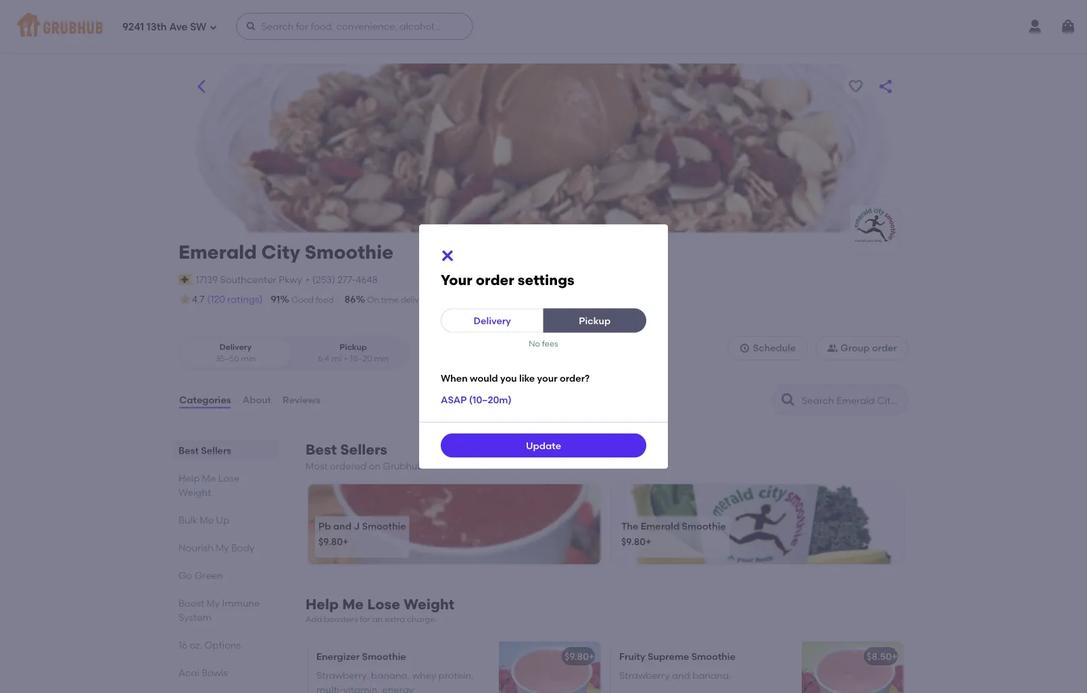 Task type: vqa. For each thing, say whether or not it's contained in the screenshot.
left LOSE
yes



Task type: locate. For each thing, give the bounding box(es) containing it.
0 vertical spatial weight
[[179, 487, 211, 498]]

277-
[[338, 274, 356, 285]]

1 vertical spatial my
[[207, 598, 220, 609]]

would
[[470, 373, 498, 384]]

me left 'up'
[[200, 515, 214, 526]]

me inside help me lose weight add boosters for an extra charge.
[[342, 596, 364, 613]]

delivery inside delivery button
[[474, 315, 511, 327]]

sellers for best sellers
[[201, 445, 231, 456]]

help for help me lose weight add boosters for an extra charge.
[[306, 596, 339, 613]]

weight inside the help me lose weight
[[179, 487, 211, 498]]

1 vertical spatial pickup
[[340, 342, 367, 352]]

best inside best sellers most ordered on grubhub
[[306, 442, 337, 459]]

0 vertical spatial svg image
[[1060, 18, 1077, 34]]

lose down best sellers tab
[[218, 473, 239, 484]]

$9.80 left fruity
[[565, 651, 589, 663]]

2 min from the left
[[374, 354, 389, 364]]

0 vertical spatial emerald
[[179, 241, 257, 264]]

best
[[306, 442, 337, 459], [179, 445, 199, 456]]

emerald inside the emerald smoothie $9.80 +
[[641, 521, 680, 532]]

0 horizontal spatial •
[[306, 274, 310, 285]]

0 vertical spatial •
[[306, 274, 310, 285]]

my
[[216, 542, 229, 554], [207, 598, 220, 609]]

help
[[179, 473, 200, 484], [306, 596, 339, 613]]

my inside boost my immune system
[[207, 598, 220, 609]]

sellers inside best sellers most ordered on grubhub
[[340, 442, 387, 459]]

2 vertical spatial me
[[342, 596, 364, 613]]

my inside tab
[[216, 542, 229, 554]]

0 horizontal spatial best
[[179, 445, 199, 456]]

16
[[179, 640, 187, 651]]

charge.
[[407, 615, 437, 625]]

lose inside help me lose weight add boosters for an extra charge.
[[367, 596, 400, 613]]

nourish
[[179, 542, 214, 554]]

me for bulk me up
[[200, 515, 214, 526]]

1 min from the left
[[241, 354, 256, 364]]

emerald
[[179, 241, 257, 264], [641, 521, 680, 532]]

1 horizontal spatial order
[[872, 343, 897, 354]]

up
[[216, 515, 229, 526]]

smoothie inside the pb and j smoothie $9.80 +
[[362, 521, 406, 532]]

boost
[[179, 598, 204, 609]]

and
[[333, 521, 352, 532], [672, 670, 690, 682]]

smoothie inside the emerald smoothie $9.80 +
[[682, 521, 726, 532]]

1 horizontal spatial best
[[306, 442, 337, 459]]

lose up an
[[367, 596, 400, 613]]

2 horizontal spatial svg image
[[740, 343, 750, 354]]

0 horizontal spatial delivery
[[220, 342, 252, 352]]

delivery inside delivery 35–50 min
[[220, 342, 252, 352]]

acai
[[179, 667, 199, 679]]

weight
[[179, 487, 211, 498], [404, 596, 455, 613]]

min inside pickup 6.4 mi • 10–20 min
[[374, 354, 389, 364]]

17139 southcenter pkwy
[[196, 274, 302, 285]]

order for your
[[476, 272, 514, 289]]

0 vertical spatial my
[[216, 542, 229, 554]]

help inside the help me lose weight
[[179, 473, 200, 484]]

star icon image
[[179, 293, 192, 306]]

0 vertical spatial order
[[476, 272, 514, 289]]

1 horizontal spatial weight
[[404, 596, 455, 613]]

1 horizontal spatial delivery
[[474, 315, 511, 327]]

oz.
[[190, 640, 202, 651]]

energizer smoothie image
[[499, 642, 600, 694]]

people icon image
[[827, 343, 838, 354]]

me inside the help me lose weight
[[202, 473, 216, 484]]

1 horizontal spatial lose
[[367, 596, 400, 613]]

sellers inside tab
[[201, 445, 231, 456]]

about
[[243, 395, 271, 406]]

+ inside the emerald smoothie $9.80 +
[[646, 536, 651, 548]]

me
[[202, 473, 216, 484], [200, 515, 214, 526], [342, 596, 364, 613]]

pickup up '10–20'
[[340, 342, 367, 352]]

0 vertical spatial and
[[333, 521, 352, 532]]

energy
[[382, 684, 414, 694]]

0 vertical spatial lose
[[218, 473, 239, 484]]

1 vertical spatial me
[[200, 515, 214, 526]]

delivery up '35–50'
[[220, 342, 252, 352]]

an
[[373, 615, 383, 625]]

1 horizontal spatial svg image
[[1060, 18, 1077, 34]]

and inside the pb and j smoothie $9.80 +
[[333, 521, 352, 532]]

pickup inside pickup button
[[579, 315, 611, 327]]

0 horizontal spatial pickup
[[340, 342, 367, 352]]

$9.80 down pb
[[318, 536, 343, 548]]

delivery button
[[441, 309, 544, 333]]

me down best sellers
[[202, 473, 216, 484]]

$9.80
[[318, 536, 343, 548], [621, 536, 646, 548], [565, 651, 589, 663]]

bowls
[[202, 667, 228, 679]]

and left j
[[333, 521, 352, 532]]

0 horizontal spatial emerald
[[179, 241, 257, 264]]

1 horizontal spatial and
[[672, 670, 690, 682]]

1 vertical spatial weight
[[404, 596, 455, 613]]

0 horizontal spatial svg image
[[440, 248, 456, 264]]

weight up charge.
[[404, 596, 455, 613]]

best sellers
[[179, 445, 231, 456]]

my left body
[[216, 542, 229, 554]]

•
[[306, 274, 310, 285], [344, 354, 348, 364]]

1 horizontal spatial sellers
[[340, 442, 387, 459]]

order right your
[[476, 272, 514, 289]]

help inside help me lose weight add boosters for an extra charge.
[[306, 596, 339, 613]]

0 vertical spatial me
[[202, 473, 216, 484]]

2 horizontal spatial $9.80
[[621, 536, 646, 548]]

10–20
[[350, 354, 372, 364]]

svg image
[[246, 21, 257, 32], [209, 23, 217, 31], [740, 343, 750, 354]]

1 vertical spatial •
[[344, 354, 348, 364]]

1 vertical spatial help
[[306, 596, 339, 613]]

about button
[[242, 376, 272, 425]]

strawberry
[[619, 670, 670, 682]]

bulk me up
[[179, 515, 229, 526]]

add
[[306, 615, 322, 625]]

pickup up order?
[[579, 315, 611, 327]]

weight inside help me lose weight add boosters for an extra charge.
[[404, 596, 455, 613]]

smoothie
[[305, 241, 394, 264], [362, 521, 406, 532], [682, 521, 726, 532], [362, 651, 406, 663], [692, 651, 736, 663]]

sellers up the help me lose weight at the left of page
[[201, 445, 231, 456]]

weight up the bulk
[[179, 487, 211, 498]]

1 horizontal spatial emerald
[[641, 521, 680, 532]]

delivery down your order settings
[[474, 315, 511, 327]]

save this restaurant image
[[848, 78, 864, 95]]

1 vertical spatial delivery
[[220, 342, 252, 352]]

update
[[526, 440, 561, 452]]

food
[[316, 295, 334, 305]]

update button
[[441, 434, 646, 458]]

1 horizontal spatial $9.80
[[565, 651, 589, 663]]

pickup inside pickup 6.4 mi • 10–20 min
[[340, 342, 367, 352]]

1 vertical spatial order
[[872, 343, 897, 354]]

order
[[476, 272, 514, 289], [872, 343, 897, 354]]

lose
[[218, 473, 239, 484], [367, 596, 400, 613]]

my for nourish
[[216, 542, 229, 554]]

emerald right the
[[641, 521, 680, 532]]

share icon image
[[878, 78, 894, 95]]

svg image inside schedule button
[[740, 343, 750, 354]]

0 horizontal spatial lose
[[218, 473, 239, 484]]

when would you like your order?
[[441, 373, 590, 384]]

1 horizontal spatial svg image
[[246, 21, 257, 32]]

group order
[[841, 343, 897, 354]]

pkwy
[[279, 274, 302, 285]]

and down fruity supreme smoothie
[[672, 670, 690, 682]]

0 horizontal spatial weight
[[179, 487, 211, 498]]

best inside tab
[[179, 445, 199, 456]]

mi
[[332, 354, 342, 364]]

pb and j smoothie $9.80 +
[[318, 521, 406, 548]]

1 horizontal spatial •
[[344, 354, 348, 364]]

0 vertical spatial help
[[179, 473, 200, 484]]

delivery for delivery 35–50 min
[[220, 342, 252, 352]]

lose inside the help me lose weight
[[218, 473, 239, 484]]

best up the help me lose weight at the left of page
[[179, 445, 199, 456]]

option group containing delivery 35–50 min
[[179, 336, 410, 371]]

0 vertical spatial pickup
[[579, 315, 611, 327]]

min right '35–50'
[[241, 354, 256, 364]]

0 horizontal spatial min
[[241, 354, 256, 364]]

delivery 35–50 min
[[215, 342, 256, 364]]

time
[[381, 295, 399, 305]]

go green tab
[[179, 569, 273, 583]]

16 oz. options tab
[[179, 638, 273, 653]]

• left (253)
[[306, 274, 310, 285]]

boost my immune system
[[179, 598, 260, 624]]

body
[[231, 542, 254, 554]]

order right group on the right of the page
[[872, 343, 897, 354]]

best up most
[[306, 442, 337, 459]]

6.4
[[318, 354, 329, 364]]

caret left icon image
[[193, 78, 210, 95]]

0 horizontal spatial help
[[179, 473, 200, 484]]

svg image
[[1060, 18, 1077, 34], [440, 248, 456, 264]]

reviews button
[[282, 376, 321, 425]]

sellers up on
[[340, 442, 387, 459]]

help me lose weight
[[179, 473, 239, 498]]

delivery
[[474, 315, 511, 327], [220, 342, 252, 352]]

help up "add"
[[306, 596, 339, 613]]

+
[[343, 536, 349, 548], [646, 536, 651, 548], [589, 651, 595, 663], [892, 651, 898, 663]]

my right the boost
[[207, 598, 220, 609]]

group
[[841, 343, 870, 354]]

search icon image
[[780, 392, 797, 408]]

help me lose weight add boosters for an extra charge.
[[306, 596, 455, 625]]

smoothie for fruity supreme smoothie
[[692, 651, 736, 663]]

pickup
[[579, 315, 611, 327], [340, 342, 367, 352]]

9241
[[122, 21, 144, 33]]

$9.80 inside the emerald smoothie $9.80 +
[[621, 536, 646, 548]]

schedule button
[[728, 336, 808, 361]]

order inside button
[[872, 343, 897, 354]]

1 vertical spatial emerald
[[641, 521, 680, 532]]

your
[[537, 373, 558, 384]]

• right mi
[[344, 354, 348, 364]]

1 horizontal spatial pickup
[[579, 315, 611, 327]]

on
[[369, 461, 381, 472]]

help down best sellers
[[179, 473, 200, 484]]

1 vertical spatial and
[[672, 670, 690, 682]]

$9.80 down the
[[621, 536, 646, 548]]

0 horizontal spatial order
[[476, 272, 514, 289]]

emerald up 17139
[[179, 241, 257, 264]]

0 vertical spatial delivery
[[474, 315, 511, 327]]

option group
[[179, 336, 410, 371]]

0 horizontal spatial $9.80
[[318, 536, 343, 548]]

1 horizontal spatial help
[[306, 596, 339, 613]]

1 vertical spatial lose
[[367, 596, 400, 613]]

j
[[354, 521, 360, 532]]

protein,
[[439, 670, 474, 682]]

(253)
[[312, 274, 335, 285]]

vitamin,
[[343, 684, 380, 694]]

nourish my body
[[179, 542, 254, 554]]

1 horizontal spatial min
[[374, 354, 389, 364]]

group order button
[[816, 336, 909, 361]]

me for help me lose weight add boosters for an extra charge.
[[342, 596, 364, 613]]

whey
[[412, 670, 436, 682]]

91
[[271, 294, 280, 305]]

me up boosters
[[342, 596, 364, 613]]

0 horizontal spatial sellers
[[201, 445, 231, 456]]

min right '10–20'
[[374, 354, 389, 364]]

0 horizontal spatial and
[[333, 521, 352, 532]]



Task type: describe. For each thing, give the bounding box(es) containing it.
the emerald smoothie $9.80 +
[[621, 521, 726, 548]]

and for strawberry
[[672, 670, 690, 682]]

9241 13th ave sw
[[122, 21, 207, 33]]

pickup for pickup
[[579, 315, 611, 327]]

min inside delivery 35–50 min
[[241, 354, 256, 364]]

$9.80 inside the pb and j smoothie $9.80 +
[[318, 536, 343, 548]]

$8.50
[[867, 651, 892, 663]]

pickup for pickup 6.4 mi • 10–20 min
[[340, 342, 367, 352]]

when
[[441, 373, 468, 384]]

17139
[[196, 274, 218, 285]]

most
[[306, 461, 328, 472]]

energizer smoothie
[[316, 651, 406, 663]]

good
[[292, 295, 314, 305]]

asap (10–20m)
[[441, 394, 512, 406]]

system
[[179, 612, 212, 624]]

for
[[360, 615, 371, 625]]

me for help me lose weight
[[202, 473, 216, 484]]

Search Emerald City Smoothie search field
[[801, 394, 904, 407]]

go green
[[179, 570, 223, 582]]

order?
[[560, 373, 590, 384]]

emerald city smoothie
[[179, 241, 394, 264]]

boosters
[[324, 615, 358, 625]]

ratings)
[[227, 294, 263, 305]]

• (253) 277-4648
[[306, 274, 378, 285]]

order for group
[[872, 343, 897, 354]]

grubhub
[[383, 461, 424, 472]]

asap
[[441, 394, 467, 406]]

best sellers most ordered on grubhub
[[306, 442, 424, 472]]

weight for help me lose weight
[[179, 487, 211, 498]]

best sellers tab
[[179, 444, 273, 458]]

smoothie for emerald city smoothie
[[305, 241, 394, 264]]

schedule
[[753, 343, 796, 354]]

the
[[621, 521, 639, 532]]

35–50
[[215, 354, 239, 364]]

acai bowls
[[179, 667, 228, 679]]

help for help me lose weight
[[179, 473, 200, 484]]

delivery for delivery
[[474, 315, 511, 327]]

green
[[195, 570, 223, 582]]

best for best sellers
[[179, 445, 199, 456]]

immune
[[222, 598, 260, 609]]

ordered
[[330, 461, 367, 472]]

$8.50 +
[[867, 651, 898, 663]]

4.7
[[192, 294, 205, 305]]

fruity supreme smoothie image
[[802, 642, 903, 694]]

city
[[261, 241, 300, 264]]

help me lose weight tab
[[179, 471, 273, 500]]

your
[[441, 272, 472, 289]]

save this restaurant button
[[844, 74, 868, 99]]

bulk
[[179, 515, 198, 526]]

svg image inside main navigation navigation
[[1060, 18, 1077, 34]]

ave
[[169, 21, 188, 33]]

you
[[500, 373, 517, 384]]

86
[[345, 294, 356, 305]]

0 horizontal spatial svg image
[[209, 23, 217, 31]]

strawberry, banana, whey protein, multi-vitamin, energy
[[316, 670, 474, 694]]

good food
[[292, 295, 334, 305]]

boost my immune system tab
[[179, 596, 273, 625]]

extra
[[385, 615, 405, 625]]

• inside pickup 6.4 mi • 10–20 min
[[344, 354, 348, 364]]

banana.
[[693, 670, 731, 682]]

bulk me up tab
[[179, 513, 273, 527]]

subscription pass image
[[179, 274, 192, 285]]

no
[[529, 339, 540, 349]]

my for boost
[[207, 598, 220, 609]]

(120
[[207, 294, 225, 305]]

your order settings
[[441, 272, 575, 289]]

acai bowls tab
[[179, 666, 273, 680]]

no fees
[[529, 339, 558, 349]]

fees
[[542, 339, 558, 349]]

main navigation navigation
[[0, 0, 1087, 53]]

on time delivery
[[367, 295, 431, 305]]

fruity
[[619, 651, 646, 663]]

nourish my body tab
[[179, 541, 273, 555]]

strawberry,
[[316, 670, 369, 682]]

smoothie for the emerald smoothie $9.80 +
[[682, 521, 726, 532]]

(120 ratings)
[[207, 294, 263, 305]]

like
[[519, 373, 535, 384]]

13th
[[147, 21, 167, 33]]

sellers for best sellers most ordered on grubhub
[[340, 442, 387, 459]]

(253) 277-4648 button
[[312, 273, 378, 287]]

fruity supreme smoothie
[[619, 651, 736, 663]]

pb
[[318, 521, 331, 532]]

asap (10–20m) button
[[441, 388, 512, 412]]

reviews
[[283, 395, 320, 406]]

16 oz. options
[[179, 640, 241, 651]]

emerald city smoothie logo image
[[851, 206, 898, 253]]

4648
[[356, 274, 378, 285]]

lose for help me lose weight add boosters for an extra charge.
[[367, 596, 400, 613]]

sw
[[190, 21, 207, 33]]

weight for help me lose weight add boosters for an extra charge.
[[404, 596, 455, 613]]

on
[[367, 295, 379, 305]]

options
[[205, 640, 241, 651]]

categories
[[179, 395, 231, 406]]

go
[[179, 570, 192, 582]]

1 vertical spatial svg image
[[440, 248, 456, 264]]

pickup button
[[543, 309, 646, 333]]

lose for help me lose weight
[[218, 473, 239, 484]]

17139 southcenter pkwy button
[[195, 272, 303, 287]]

(10–20m)
[[469, 394, 512, 406]]

and for pb
[[333, 521, 352, 532]]

banana,
[[371, 670, 410, 682]]

best for best sellers most ordered on grubhub
[[306, 442, 337, 459]]

strawberry and banana.
[[619, 670, 731, 682]]

+ inside the pb and j smoothie $9.80 +
[[343, 536, 349, 548]]

pickup 6.4 mi • 10–20 min
[[318, 342, 389, 364]]



